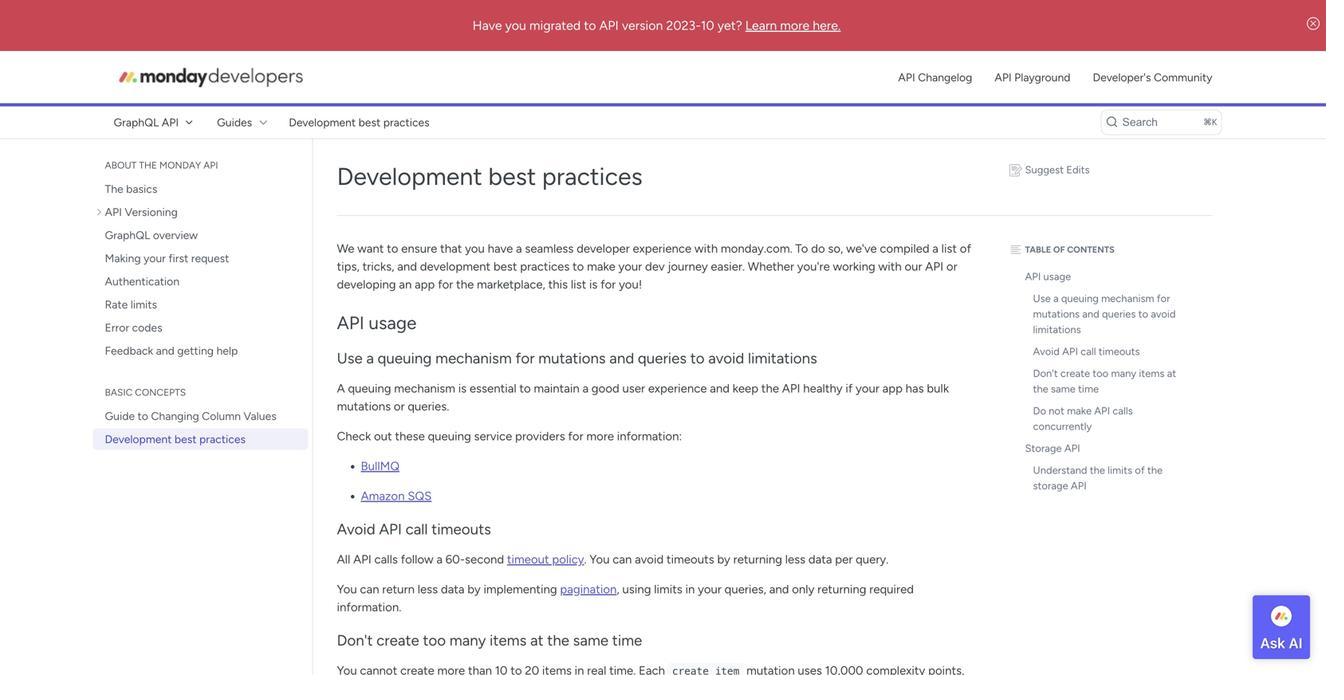 Task type: locate. For each thing, give the bounding box(es) containing it.
or
[[946, 260, 957, 274], [394, 399, 405, 414]]

1 horizontal spatial timeouts
[[667, 553, 714, 567]]

or inside a queuing mechanism is essential to maintain a good user experience and keep the api healthy if your app has bulk mutations or queries.
[[394, 399, 405, 414]]

same up not
[[1051, 383, 1076, 396]]

your right in
[[698, 583, 722, 597]]

can up ,
[[613, 553, 632, 567]]

0 vertical spatial don't
[[1033, 367, 1058, 380]]

0 horizontal spatial don't create too many items at the same time
[[337, 632, 642, 650]]

a queuing mechanism is essential to maintain a good user experience and keep the api healthy if your app has bulk mutations or queries.
[[337, 381, 949, 414]]

data down 60-
[[441, 583, 465, 597]]

and inside , using limits in your queries, and only returning required information.
[[769, 583, 789, 597]]

0 horizontal spatial use a queuing mechanism for mutations and queries to avoid limitations
[[337, 349, 817, 367]]

2 vertical spatial development
[[105, 433, 172, 446]]

graphql for graphql overview
[[105, 228, 150, 242]]

api inside storage api 'link'
[[1064, 442, 1080, 455]]

0 vertical spatial use
[[1033, 292, 1051, 305]]

1 vertical spatial don't create too many items at the same time
[[337, 632, 642, 650]]

your inside a queuing mechanism is essential to maintain a good user experience and keep the api healthy if your app has bulk mutations or queries.
[[856, 381, 880, 396]]

a left good
[[583, 381, 589, 396]]

and inside the use a queuing mechanism for mutations and queries to avoid limitations
[[1082, 308, 1100, 321]]

the basics link
[[93, 178, 308, 200]]

avoid up do
[[1033, 345, 1060, 358]]

time inside 'don't create too many items at the same time'
[[1078, 383, 1099, 396]]

items down implementing
[[490, 632, 527, 650]]

mechanism
[[1101, 292, 1154, 305], [435, 349, 512, 367], [394, 381, 455, 396]]

queuing
[[1061, 292, 1099, 305], [378, 349, 432, 367], [348, 381, 391, 396], [428, 429, 471, 444]]

to up avoid api call timeouts link
[[1138, 308, 1148, 321]]

migrated
[[529, 18, 581, 33]]

your up the you!
[[618, 260, 642, 274]]

api usage down 'developing'
[[337, 312, 417, 334]]

1 horizontal spatial make
[[1067, 405, 1092, 417]]

0 horizontal spatial time
[[612, 632, 642, 650]]

experience inside a queuing mechanism is essential to maintain a good user experience and keep the api healthy if your app has bulk mutations or queries.
[[648, 381, 707, 396]]

you inside we want to ensure that you have a seamless developer experience with monday.com. to do so, we've compiled a list of tips, tricks, and development best practices to make your dev journey easier. whether you're working with our api or developing an app for the marketplace, this list is for you!
[[465, 242, 485, 256]]

1 horizontal spatial avoid
[[1033, 345, 1060, 358]]

returning down per
[[818, 583, 866, 597]]

information:
[[617, 429, 682, 444]]

for down api usage link
[[1157, 292, 1170, 305]]

more down good
[[586, 429, 614, 444]]

0 vertical spatial at
[[1167, 367, 1176, 380]]

timeout
[[507, 553, 549, 567]]

timeouts up in
[[667, 553, 714, 567]]

time down , using limits in your queries, and only returning required information.
[[612, 632, 642, 650]]

limitations inside the use a queuing mechanism for mutations and queries to avoid limitations
[[1033, 323, 1081, 336]]

rate limits
[[105, 298, 157, 311]]

don't up do
[[1033, 367, 1058, 380]]

bulk
[[927, 381, 949, 396]]

you right .
[[590, 553, 610, 567]]

api inside a queuing mechanism is essential to maintain a good user experience and keep the api healthy if your app has bulk mutations or queries.
[[782, 381, 800, 396]]

api right our
[[925, 260, 944, 274]]

1 horizontal spatial limitations
[[1033, 323, 1081, 336]]

same
[[1051, 383, 1076, 396], [573, 632, 609, 650]]

0 vertical spatial data
[[809, 553, 832, 567]]

and down codes
[[156, 344, 175, 358]]

by
[[717, 553, 730, 567], [468, 583, 481, 597]]

you up information.
[[337, 583, 357, 597]]

0 horizontal spatial limitations
[[748, 349, 817, 367]]

0 horizontal spatial avoid api call timeouts
[[337, 520, 491, 538]]

items down avoid api call timeouts link
[[1139, 367, 1165, 380]]

0 vertical spatial you
[[505, 18, 526, 33]]

2 vertical spatial mechanism
[[394, 381, 455, 396]]

a inside the use a queuing mechanism for mutations and queries to avoid limitations
[[1053, 292, 1059, 305]]

all api calls follow a 60-second timeout policy . you can avoid timeouts by returning less data per query.
[[337, 553, 889, 567]]

1 vertical spatial graphql
[[105, 228, 150, 242]]

the inside 'don't create too many items at the same time'
[[1033, 383, 1048, 396]]

about the monday api
[[105, 159, 218, 171]]

1 horizontal spatial by
[[717, 553, 730, 567]]

storage
[[1025, 442, 1062, 455]]

a down api usage link
[[1053, 292, 1059, 305]]

you right have
[[505, 18, 526, 33]]

1 horizontal spatial use a queuing mechanism for mutations and queries to avoid limitations
[[1033, 292, 1176, 336]]

app right an
[[415, 277, 435, 292]]

for
[[438, 277, 453, 292], [601, 277, 616, 292], [1157, 292, 1170, 305], [516, 349, 535, 367], [568, 429, 583, 444]]

2 horizontal spatial limits
[[1108, 464, 1132, 477]]

too down you can return less data by implementing pagination
[[423, 632, 446, 650]]

queries,
[[725, 583, 766, 597]]

api down "understand"
[[1071, 480, 1087, 492]]

and left only on the bottom of page
[[769, 583, 789, 597]]

api inside understand the limits of the storage api
[[1071, 480, 1087, 492]]

experience inside we want to ensure that you have a seamless developer experience with monday.com. to do so, we've compiled a list of tips, tricks, and development best practices to make your dev journey easier. whether you're working with our api or developing an app for the marketplace, this list is for you!
[[633, 242, 692, 256]]

1 vertical spatial list
[[571, 277, 586, 292]]

to right want
[[387, 242, 398, 256]]

60-
[[446, 553, 465, 567]]

development right chevron down icon
[[289, 116, 356, 129]]

1 vertical spatial timeouts
[[432, 520, 491, 538]]

.
[[584, 553, 587, 567]]

learn
[[745, 18, 777, 33]]

avoid up 'all'
[[337, 520, 375, 538]]

0 vertical spatial don't create too many items at the same time
[[1033, 367, 1176, 396]]

0 vertical spatial app
[[415, 277, 435, 292]]

0 vertical spatial queries
[[1102, 308, 1136, 321]]

1 horizontal spatial don't
[[1033, 367, 1058, 380]]

use a queuing mechanism for mutations and queries to avoid limitations inside use a queuing mechanism for mutations and queries to avoid limitations link
[[1033, 292, 1176, 336]]

feedback and getting help
[[105, 344, 238, 358]]

have
[[473, 18, 502, 33]]

0 horizontal spatial list
[[571, 277, 586, 292]]

same inside 'don't create too many items at the same time'
[[1051, 383, 1076, 396]]

1 vertical spatial calls
[[374, 553, 398, 567]]

0 vertical spatial or
[[946, 260, 957, 274]]

api versioning
[[105, 205, 178, 219]]

good
[[592, 381, 619, 396]]

use down api usage link
[[1033, 292, 1051, 305]]

1 horizontal spatial avoid
[[708, 349, 744, 367]]

queries up user
[[638, 349, 687, 367]]

at inside 'don't create too many items at the same time'
[[1167, 367, 1176, 380]]

1 vertical spatial use
[[337, 349, 363, 367]]

queuing inside a queuing mechanism is essential to maintain a good user experience and keep the api healthy if your app has bulk mutations or queries.
[[348, 381, 391, 396]]

avoid api call timeouts
[[1033, 345, 1140, 358], [337, 520, 491, 538]]

0 horizontal spatial by
[[468, 583, 481, 597]]

1 vertical spatial development best practices
[[337, 162, 643, 191]]

essential
[[470, 381, 516, 396]]

returning up 'queries,'
[[733, 553, 782, 567]]

0 vertical spatial of
[[960, 242, 971, 256]]

to right migrated
[[584, 18, 596, 33]]

here.
[[813, 18, 841, 33]]

1 horizontal spatial api usage
[[1025, 270, 1071, 283]]

is right this
[[589, 277, 598, 292]]

by up 'queries,'
[[717, 553, 730, 567]]

guide
[[105, 409, 135, 423]]

1 vertical spatial returning
[[818, 583, 866, 597]]

0 horizontal spatial mutations
[[337, 399, 391, 414]]

experience up dev
[[633, 242, 692, 256]]

calls down don't create too many items at the same time 'link'
[[1113, 405, 1133, 417]]

for right the providers at the left bottom of page
[[568, 429, 583, 444]]

experience
[[633, 242, 692, 256], [648, 381, 707, 396]]

0 horizontal spatial can
[[360, 583, 379, 597]]

want
[[357, 242, 384, 256]]

use a queuing mechanism for mutations and queries to avoid limitations link
[[1015, 288, 1182, 341]]

limits for , using limits in your queries, and only returning required information.
[[654, 583, 683, 597]]

make inside do not make api calls concurrently
[[1067, 405, 1092, 417]]

about
[[105, 159, 137, 171]]

graphql up the making
[[105, 228, 150, 242]]

items inside 'don't create too many items at the same time'
[[1139, 367, 1165, 380]]

api usage up use a queuing mechanism for mutations and queries to avoid limitations link
[[1025, 270, 1071, 283]]

these
[[395, 429, 425, 444]]

0 vertical spatial is
[[589, 277, 598, 292]]

calls
[[1113, 405, 1133, 417], [374, 553, 398, 567]]

avoid
[[1151, 308, 1176, 321], [708, 349, 744, 367], [635, 553, 664, 567]]

0 vertical spatial with
[[695, 242, 718, 256]]

experience for and
[[648, 381, 707, 396]]

at down avoid api call timeouts link
[[1167, 367, 1176, 380]]

don't create too many items at the same time down avoid api call timeouts link
[[1033, 367, 1176, 396]]

to inside the use a queuing mechanism for mutations and queries to avoid limitations
[[1138, 308, 1148, 321]]

2 vertical spatial development best practices
[[105, 433, 246, 446]]

a left 60-
[[436, 553, 443, 567]]

1 vertical spatial same
[[573, 632, 609, 650]]

list right compiled
[[942, 242, 957, 256]]

api inside graphql api 'dropdown button'
[[162, 116, 179, 129]]

you
[[590, 553, 610, 567], [337, 583, 357, 597]]

1 vertical spatial of
[[1135, 464, 1145, 477]]

api right 'all'
[[353, 553, 371, 567]]

mutations up maintain
[[538, 349, 606, 367]]

use up a
[[337, 349, 363, 367]]

queries
[[1102, 308, 1136, 321], [638, 349, 687, 367]]

0 vertical spatial mutations
[[1033, 308, 1080, 321]]

don't down information.
[[337, 632, 373, 650]]

to inside the guide to changing column values link
[[138, 409, 148, 423]]

returning inside , using limits in your queries, and only returning required information.
[[818, 583, 866, 597]]

1 vertical spatial by
[[468, 583, 481, 597]]

mutations inside the use a queuing mechanism for mutations and queries to avoid limitations
[[1033, 308, 1080, 321]]

1 vertical spatial queries
[[638, 349, 687, 367]]

0 vertical spatial limits
[[131, 298, 157, 311]]

0 vertical spatial many
[[1111, 367, 1136, 380]]

and left "keep"
[[710, 381, 730, 396]]

working
[[833, 260, 875, 274]]

api usage
[[1025, 270, 1071, 283], [337, 312, 417, 334]]

graphql for graphql api
[[114, 116, 159, 129]]

can
[[613, 553, 632, 567], [360, 583, 379, 597]]

0 horizontal spatial many
[[450, 632, 486, 650]]

edits
[[1066, 163, 1090, 176]]

amazon sqs link
[[361, 489, 432, 503]]

1 horizontal spatial many
[[1111, 367, 1136, 380]]

2023-
[[666, 18, 701, 33]]

1 horizontal spatial is
[[589, 277, 598, 292]]

limits left in
[[654, 583, 683, 597]]

use inside the use a queuing mechanism for mutations and queries to avoid limitations
[[1033, 292, 1051, 305]]

more left the here.
[[780, 18, 810, 33]]

ask
[[1260, 635, 1286, 652]]

we
[[337, 242, 354, 256]]

development
[[289, 116, 356, 129], [337, 162, 482, 191], [105, 433, 172, 446]]

api left chevron down image
[[162, 116, 179, 129]]

to left maintain
[[519, 381, 531, 396]]

0 vertical spatial avoid
[[1151, 308, 1176, 321]]

usage up use a queuing mechanism for mutations and queries to avoid limitations link
[[1044, 270, 1071, 283]]

1 vertical spatial items
[[490, 632, 527, 650]]

same down "pagination" on the bottom of the page
[[573, 632, 609, 650]]

1 vertical spatial avoid
[[708, 349, 744, 367]]

1 vertical spatial limitations
[[748, 349, 817, 367]]

many down you can return less data by implementing pagination
[[450, 632, 486, 650]]

use
[[1033, 292, 1051, 305], [337, 349, 363, 367]]

1 horizontal spatial mutations
[[538, 349, 606, 367]]

api down the
[[105, 205, 122, 219]]

app left the has
[[882, 381, 903, 396]]

storage api
[[1025, 442, 1080, 455]]

mechanism up 'essential'
[[435, 349, 512, 367]]

0 vertical spatial create
[[1061, 367, 1090, 380]]

0 vertical spatial usage
[[1044, 270, 1071, 283]]

an
[[399, 277, 412, 292]]

guide to changing column values link
[[93, 406, 308, 427]]

mutations
[[1033, 308, 1080, 321], [538, 349, 606, 367], [337, 399, 391, 414]]

rate limits link
[[93, 294, 308, 315]]

1 vertical spatial development
[[337, 162, 482, 191]]

development
[[420, 260, 491, 274]]

2 vertical spatial mutations
[[337, 399, 391, 414]]

0 horizontal spatial make
[[587, 260, 615, 274]]

changelog
[[918, 70, 972, 84]]

development up ensure
[[337, 162, 482, 191]]

1 horizontal spatial list
[[942, 242, 957, 256]]

1 vertical spatial experience
[[648, 381, 707, 396]]

experience right user
[[648, 381, 707, 396]]

help
[[216, 344, 238, 358]]

of right compiled
[[960, 242, 971, 256]]

too down avoid api call timeouts link
[[1093, 367, 1109, 380]]

don't create too many items at the same time down you can return less data by implementing pagination
[[337, 632, 642, 650]]

with up journey
[[695, 242, 718, 256]]

yet?
[[717, 18, 742, 33]]

monday.com.
[[721, 242, 792, 256]]

0 horizontal spatial is
[[458, 381, 467, 396]]

best inside we want to ensure that you have a seamless developer experience with monday.com. to do so, we've compiled a list of tips, tricks, and development best practices to make your dev journey easier. whether you're working with our api or developing an app for the marketplace, this list is for you!
[[494, 260, 517, 274]]

seamless
[[525, 242, 574, 256]]

api inside api usage link
[[1025, 270, 1041, 283]]

that
[[440, 242, 462, 256]]

limitations up "keep"
[[748, 349, 817, 367]]

pagination link
[[560, 583, 617, 597]]

with down compiled
[[878, 260, 902, 274]]

api changelog
[[898, 70, 972, 84]]

at down implementing
[[530, 632, 544, 650]]

if
[[846, 381, 853, 396]]

or right our
[[946, 260, 957, 274]]

mechanism up queries. on the left of page
[[394, 381, 455, 396]]

0 horizontal spatial usage
[[369, 312, 417, 334]]

0 vertical spatial more
[[780, 18, 810, 33]]

limits inside understand the limits of the storage api
[[1108, 464, 1132, 477]]

1 horizontal spatial data
[[809, 553, 832, 567]]

api inside do not make api calls concurrently
[[1094, 405, 1110, 417]]

many down avoid api call timeouts link
[[1111, 367, 1136, 380]]

1 vertical spatial limits
[[1108, 464, 1132, 477]]

api down concurrently at the bottom of page
[[1064, 442, 1080, 455]]

search
[[1122, 116, 1158, 128]]

0 vertical spatial calls
[[1113, 405, 1133, 417]]

timeouts up don't create too many items at the same time 'link'
[[1099, 345, 1140, 358]]

0 vertical spatial too
[[1093, 367, 1109, 380]]

graphql inside 'dropdown button'
[[114, 116, 159, 129]]

is
[[589, 277, 598, 292], [458, 381, 467, 396]]

understand the limits of the storage api
[[1033, 464, 1163, 492]]

time up do not make api calls concurrently
[[1078, 383, 1099, 396]]

queries up avoid api call timeouts link
[[1102, 308, 1136, 321]]

developer
[[577, 242, 630, 256]]

1 horizontal spatial at
[[1167, 367, 1176, 380]]

limits inside , using limits in your queries, and only returning required information.
[[654, 583, 683, 597]]

create inside 'don't create too many items at the same time'
[[1061, 367, 1090, 380]]

0 horizontal spatial or
[[394, 399, 405, 414]]

to up a queuing mechanism is essential to maintain a good user experience and keep the api healthy if your app has bulk mutations or queries.
[[690, 349, 705, 367]]

1 vertical spatial at
[[530, 632, 544, 650]]

1 horizontal spatial you
[[590, 553, 610, 567]]

0 vertical spatial returning
[[733, 553, 782, 567]]

limits down storage api 'link'
[[1108, 464, 1132, 477]]

too
[[1093, 367, 1109, 380], [423, 632, 446, 650]]

development down guide
[[105, 433, 172, 446]]

use a queuing mechanism for mutations and queries to avoid limitations up maintain
[[337, 349, 817, 367]]

1 vertical spatial or
[[394, 399, 405, 414]]

api up don't create too many items at the same time 'link'
[[1062, 345, 1078, 358]]

don't create too many items at the same time
[[1033, 367, 1176, 396], [337, 632, 642, 650]]

0 vertical spatial avoid
[[1033, 345, 1060, 358]]

1 vertical spatial can
[[360, 583, 379, 597]]

you right that
[[465, 242, 485, 256]]

1 vertical spatial don't
[[337, 632, 373, 650]]

make right not
[[1067, 405, 1092, 417]]

to inside a queuing mechanism is essential to maintain a good user experience and keep the api healthy if your app has bulk mutations or queries.
[[519, 381, 531, 396]]

1 vertical spatial make
[[1067, 405, 1092, 417]]

0 horizontal spatial you
[[337, 583, 357, 597]]

or inside we want to ensure that you have a seamless developer experience with monday.com. to do so, we've compiled a list of tips, tricks, and development best practices to make your dev journey easier. whether you're working with our api or developing an app for the marketplace, this list is for you!
[[946, 260, 957, 274]]

api down don't create too many items at the same time 'link'
[[1094, 405, 1110, 417]]

many inside 'don't create too many items at the same time'
[[1111, 367, 1136, 380]]

avoid inside the use a queuing mechanism for mutations and queries to avoid limitations
[[1151, 308, 1176, 321]]

list right this
[[571, 277, 586, 292]]

graphql api image
[[110, 60, 309, 92]]

0 vertical spatial call
[[1081, 345, 1096, 358]]

avoid api call timeouts up follow
[[337, 520, 491, 538]]

mutations down a
[[337, 399, 391, 414]]

0 vertical spatial use a queuing mechanism for mutations and queries to avoid limitations
[[1033, 292, 1176, 336]]

ensure
[[401, 242, 437, 256]]

2 vertical spatial timeouts
[[667, 553, 714, 567]]

have
[[488, 242, 513, 256]]

request
[[191, 252, 229, 265]]

less right return
[[418, 583, 438, 597]]

1 horizontal spatial use
[[1033, 292, 1051, 305]]

rate
[[105, 298, 128, 311]]

usage
[[1044, 270, 1071, 283], [369, 312, 417, 334]]



Task type: vqa. For each thing, say whether or not it's contained in the screenshot.
chevron down image at the top left
yes



Task type: describe. For each thing, give the bounding box(es) containing it.
in
[[685, 583, 695, 597]]

make inside we want to ensure that you have a seamless developer experience with monday.com. to do so, we've compiled a list of tips, tricks, and development best practices to make your dev journey easier. whether you're working with our api or developing an app for the marketplace, this list is for you!
[[587, 260, 615, 274]]

making your first request link
[[93, 248, 308, 269]]

⌘k
[[1204, 117, 1217, 128]]

whether
[[748, 260, 794, 274]]

a right compiled
[[932, 242, 939, 256]]

api usage inside api usage link
[[1025, 270, 1071, 283]]

limits inside rate limits link
[[131, 298, 157, 311]]

required
[[869, 583, 914, 597]]

implementing
[[484, 583, 557, 597]]

1 vertical spatial usage
[[369, 312, 417, 334]]

and inside a queuing mechanism is essential to maintain a good user experience and keep the api healthy if your app has bulk mutations or queries.
[[710, 381, 730, 396]]

you can return less data by implementing pagination
[[337, 583, 617, 597]]

chevron down image
[[257, 116, 270, 129]]

changing
[[151, 409, 199, 423]]

the inside a queuing mechanism is essential to maintain a good user experience and keep the api healthy if your app has bulk mutations or queries.
[[761, 381, 779, 396]]

basic concepts
[[105, 387, 186, 398]]

0 horizontal spatial with
[[695, 242, 718, 256]]

0 horizontal spatial call
[[406, 520, 428, 538]]

a
[[337, 381, 345, 396]]

api down 'developing'
[[337, 312, 364, 334]]

experience for with
[[633, 242, 692, 256]]

0 horizontal spatial items
[[490, 632, 527, 650]]

0 horizontal spatial don't
[[337, 632, 373, 650]]

feedback
[[105, 344, 153, 358]]

1 horizontal spatial call
[[1081, 345, 1096, 358]]

queuing down queries. on the left of page
[[428, 429, 471, 444]]

avoid api call timeouts link
[[1015, 341, 1182, 363]]

1 horizontal spatial you
[[505, 18, 526, 33]]

your down the graphql overview
[[144, 252, 166, 265]]

queuing up queries. on the left of page
[[378, 349, 432, 367]]

not
[[1049, 405, 1065, 417]]

10
[[701, 18, 714, 33]]

chevron down image
[[184, 117, 195, 128]]

0 vertical spatial development
[[289, 116, 356, 129]]

of inside we want to ensure that you have a seamless developer experience with monday.com. to do so, we've compiled a list of tips, tricks, and development best practices to make your dev journey easier. whether you're working with our api or developing an app for the marketplace, this list is for you!
[[960, 242, 971, 256]]

is inside we want to ensure that you have a seamless developer experience with monday.com. to do so, we've compiled a list of tips, tricks, and development best practices to make your dev journey easier. whether you're working with our api or developing an app for the marketplace, this list is for you!
[[589, 277, 598, 292]]

0 horizontal spatial more
[[586, 429, 614, 444]]

ask ai
[[1260, 635, 1303, 652]]

your inside , using limits in your queries, and only returning required information.
[[698, 583, 722, 597]]

0 vertical spatial development best practices
[[289, 116, 430, 129]]

0 horizontal spatial returning
[[733, 553, 782, 567]]

queries inside the use a queuing mechanism for mutations and queries to avoid limitations
[[1102, 308, 1136, 321]]

don't create too many items at the same time link
[[1015, 363, 1182, 400]]

so,
[[828, 242, 843, 256]]

for up maintain
[[516, 349, 535, 367]]

understand the limits of the storage api link
[[1015, 460, 1182, 497]]

dev
[[645, 260, 665, 274]]

we want to ensure that you have a seamless developer experience with monday.com. to do so, we've compiled a list of tips, tricks, and development best practices to make your dev journey easier. whether you're working with our api or developing an app for the marketplace, this list is for you!
[[337, 242, 971, 292]]

do not make api calls concurrently
[[1033, 405, 1133, 433]]

1 vertical spatial many
[[450, 632, 486, 650]]

api usage link
[[1007, 266, 1182, 288]]

per
[[835, 553, 853, 567]]

keep
[[733, 381, 758, 396]]

don't create too many items at the same time inside don't create too many items at the same time 'link'
[[1033, 367, 1176, 396]]

suggest edits link
[[1007, 162, 1182, 178]]

0 horizontal spatial api usage
[[337, 312, 417, 334]]

making your first request
[[105, 252, 229, 265]]

a inside a queuing mechanism is essential to maintain a good user experience and keep the api healthy if your app has bulk mutations or queries.
[[583, 381, 589, 396]]

api changelog link
[[889, 65, 981, 89]]

version
[[622, 18, 663, 33]]

app inside we want to ensure that you have a seamless developer experience with monday.com. to do so, we've compiled a list of tips, tricks, and development best practices to make your dev journey easier. whether you're working with our api or developing an app for the marketplace, this list is for you!
[[415, 277, 435, 292]]

authentication link
[[93, 271, 308, 292]]

1 horizontal spatial avoid api call timeouts
[[1033, 345, 1140, 358]]

we've
[[846, 242, 877, 256]]

the inside we want to ensure that you have a seamless developer experience with monday.com. to do so, we've compiled a list of tips, tricks, and development best practices to make your dev journey easier. whether you're working with our api or developing an app for the marketplace, this list is for you!
[[456, 277, 474, 292]]

1 horizontal spatial usage
[[1044, 270, 1071, 283]]

0 horizontal spatial data
[[441, 583, 465, 597]]

suggest
[[1025, 163, 1064, 176]]

api inside api changelog link
[[898, 70, 915, 84]]

1 vertical spatial avoid api call timeouts
[[337, 520, 491, 538]]

and up user
[[609, 349, 634, 367]]

check out these queuing service providers for more information:
[[337, 429, 682, 444]]

mutations inside a queuing mechanism is essential to maintain a good user experience and keep the api healthy if your app has bulk mutations or queries.
[[337, 399, 391, 414]]

is inside a queuing mechanism is essential to maintain a good user experience and keep the api healthy if your app has bulk mutations or queries.
[[458, 381, 467, 396]]

1 vertical spatial mutations
[[538, 349, 606, 367]]

to
[[795, 242, 808, 256]]

api inside the api playground link
[[995, 70, 1012, 84]]

, using limits in your queries, and only returning required information.
[[337, 583, 914, 615]]

a right the have
[[516, 242, 522, 256]]

suggest edits
[[1025, 163, 1090, 176]]

2 horizontal spatial timeouts
[[1099, 345, 1140, 358]]

your inside we want to ensure that you have a seamless developer experience with monday.com. to do so, we've compiled a list of tips, tricks, and development best practices to make your dev journey easier. whether you're working with our api or developing an app for the marketplace, this list is for you!
[[618, 260, 642, 274]]

1 vertical spatial create
[[377, 632, 419, 650]]

to down developer
[[573, 260, 584, 274]]

0 horizontal spatial same
[[573, 632, 609, 650]]

1 vertical spatial time
[[612, 632, 642, 650]]

error codes
[[105, 321, 162, 335]]

too inside don't create too many items at the same time 'link'
[[1093, 367, 1109, 380]]

return
[[382, 583, 415, 597]]

basics
[[126, 182, 157, 196]]

bullmq link
[[361, 459, 400, 474]]

api up the basics link
[[203, 159, 218, 171]]

1 vertical spatial avoid
[[337, 520, 375, 538]]

guides
[[217, 116, 252, 129]]

out
[[374, 429, 392, 444]]

bullmq
[[361, 459, 400, 474]]

0 horizontal spatial at
[[530, 632, 544, 650]]

error
[[105, 321, 129, 335]]

values
[[244, 409, 277, 423]]

search1 image
[[1106, 115, 1118, 128]]

guides button
[[208, 110, 275, 134]]

0 horizontal spatial less
[[418, 583, 438, 597]]

maintain
[[534, 381, 580, 396]]

mechanism inside the use a queuing mechanism for mutations and queries to avoid limitations
[[1101, 292, 1154, 305]]

you!
[[619, 277, 642, 292]]

0 horizontal spatial too
[[423, 632, 446, 650]]

limits for understand the limits of the storage api
[[1108, 464, 1132, 477]]

developer's
[[1093, 70, 1151, 84]]

1 vertical spatial you
[[337, 583, 357, 597]]

service
[[474, 429, 512, 444]]

0 vertical spatial you
[[590, 553, 610, 567]]

have you migrated to api version 2023-10 yet? learn more here.
[[473, 18, 841, 33]]

understand
[[1033, 464, 1087, 477]]

1 horizontal spatial less
[[785, 553, 806, 567]]

project logo image
[[1269, 604, 1294, 629]]

healthy
[[803, 381, 843, 396]]

the
[[105, 182, 123, 196]]

api inside api versioning link
[[105, 205, 122, 219]]

api inside we want to ensure that you have a seamless developer experience with monday.com. to do so, we've compiled a list of tips, tricks, and development best practices to make your dev journey easier. whether you're working with our api or developing an app for the marketplace, this list is for you!
[[925, 260, 944, 274]]

sqs
[[408, 489, 432, 503]]

amazon sqs
[[361, 489, 432, 503]]

development best practices link
[[93, 429, 308, 450]]

api playground
[[995, 70, 1071, 84]]

storage api link
[[1007, 438, 1182, 460]]

calls inside do not make api calls concurrently
[[1113, 405, 1133, 417]]

for down development
[[438, 277, 453, 292]]

mechanism inside a queuing mechanism is essential to maintain a good user experience and keep the api healthy if your app has bulk mutations or queries.
[[394, 381, 455, 396]]

basic
[[105, 387, 133, 398]]

0 horizontal spatial calls
[[374, 553, 398, 567]]

api down amazon sqs in the bottom left of the page
[[379, 520, 402, 538]]

only
[[792, 583, 815, 597]]

policy
[[552, 553, 584, 567]]

second
[[465, 553, 504, 567]]

and inside we want to ensure that you have a seamless developer experience with monday.com. to do so, we've compiled a list of tips, tricks, and development best practices to make your dev journey easier. whether you're working with our api or developing an app for the marketplace, this list is for you!
[[397, 260, 417, 274]]

for left the you!
[[601, 277, 616, 292]]

1 vertical spatial use a queuing mechanism for mutations and queries to avoid limitations
[[337, 349, 817, 367]]

ai
[[1289, 635, 1303, 652]]

a down 'developing'
[[366, 349, 374, 367]]

of inside understand the limits of the storage api
[[1135, 464, 1145, 477]]

learn more here. link
[[745, 18, 841, 33]]

0 vertical spatial can
[[613, 553, 632, 567]]

do
[[811, 242, 825, 256]]

app inside a queuing mechanism is essential to maintain a good user experience and keep the api healthy if your app has bulk mutations or queries.
[[882, 381, 903, 396]]

0 horizontal spatial queries
[[638, 349, 687, 367]]

show subpages for api versioning image
[[97, 207, 105, 218]]

practices inside we want to ensure that you have a seamless developer experience with monday.com. to do so, we've compiled a list of tips, tricks, and development best practices to make your dev journey easier. whether you're working with our api or developing an app for the marketplace, this list is for you!
[[520, 260, 570, 274]]

1 horizontal spatial more
[[780, 18, 810, 33]]

timeout policy link
[[507, 553, 584, 567]]

has
[[906, 381, 924, 396]]

queuing down api usage link
[[1061, 292, 1099, 305]]

1 vertical spatial mechanism
[[435, 349, 512, 367]]

api left version
[[599, 18, 619, 33]]

1 horizontal spatial with
[[878, 260, 902, 274]]

0 vertical spatial by
[[717, 553, 730, 567]]

register image
[[1007, 164, 1025, 176]]

user
[[622, 381, 645, 396]]

2 vertical spatial avoid
[[635, 553, 664, 567]]

concepts
[[135, 387, 186, 398]]

graphql overview
[[105, 228, 198, 242]]

don't inside 'link'
[[1033, 367, 1058, 380]]

tips,
[[337, 260, 360, 274]]

api inside avoid api call timeouts link
[[1062, 345, 1078, 358]]

0 horizontal spatial timeouts
[[432, 520, 491, 538]]



